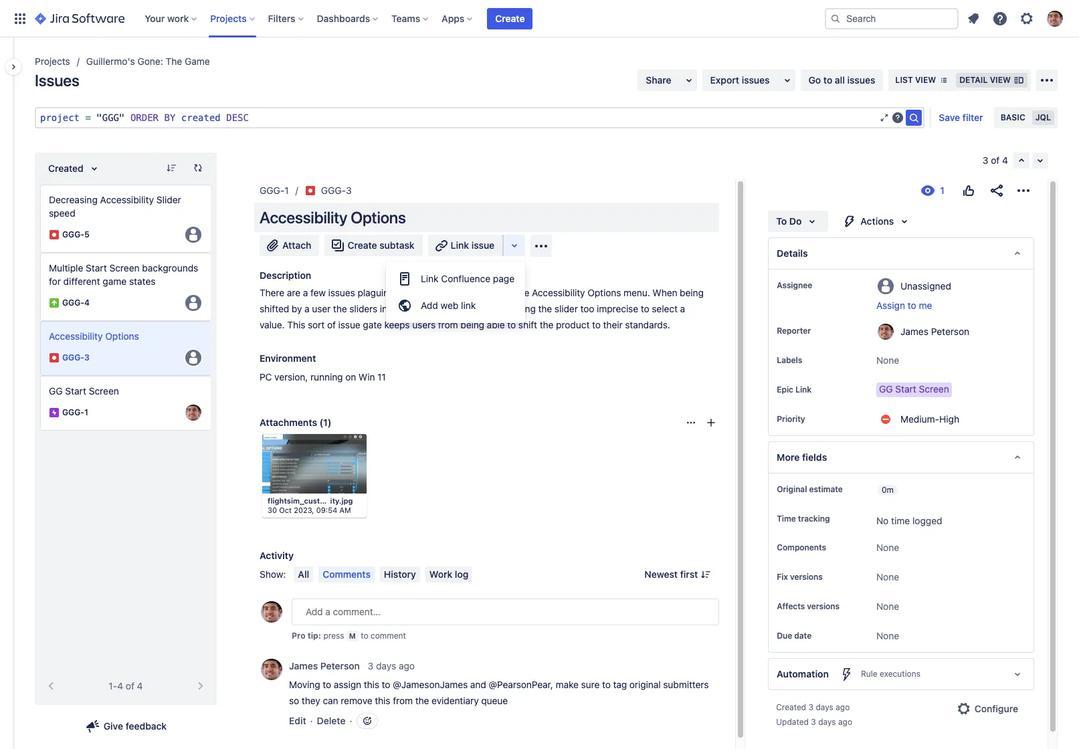 Task type: describe. For each thing, give the bounding box(es) containing it.
edit button
[[289, 715, 306, 728]]

remove
[[341, 695, 372, 706]]

actions
[[861, 215, 894, 227]]

from inside the description there are a few issues plaguing some of the value sliders in the accessibility options menu. when being shifted by a user the sliders increase/decrease by 5 units making the slider too imprecise to select a value. this sort of issue gate keeps users from being able to shift the product to their standards.
[[438, 319, 458, 331]]

submitters
[[663, 679, 709, 690]]

shift
[[518, 319, 537, 331]]

0 vertical spatial options
[[351, 208, 406, 227]]

work log button
[[425, 567, 473, 583]]

add attachment image
[[706, 417, 717, 428]]

2 none from the top
[[876, 542, 899, 554]]

ggg- for multiple start screen backgrounds for different game states
[[62, 298, 84, 308]]

and
[[470, 679, 486, 690]]

fix versions pin to top. only you can see pinned fields. image
[[825, 572, 836, 583]]

1 horizontal spatial james peterson
[[901, 326, 970, 337]]

syntax help image
[[893, 112, 903, 123]]

delete button
[[317, 715, 346, 728]]

labels
[[777, 355, 802, 365]]

imprecise
[[597, 303, 638, 314]]

bug element containing decreasing accessibility slider speed
[[40, 185, 211, 253]]

create button
[[487, 8, 533, 29]]

options inside the description there are a few issues plaguing some of the value sliders in the accessibility options menu. when being shifted by a user the sliders increase/decrease by 5 units making the slider too imprecise to select a value. this sort of issue gate keeps users from being able to shift the product to their standards.
[[588, 287, 621, 298]]

are
[[287, 287, 300, 298]]

comments button
[[319, 567, 375, 583]]

open export issues dropdown image
[[779, 72, 795, 88]]

save filter
[[939, 112, 983, 123]]

guillermo's
[[86, 56, 135, 67]]

all
[[298, 569, 309, 580]]

issues
[[35, 71, 79, 90]]

attachments menu image
[[686, 417, 697, 428]]

assign
[[334, 679, 361, 690]]

a left user
[[304, 303, 309, 314]]

your
[[145, 12, 165, 24]]

vote options: no one has voted for this issue yet. image
[[961, 183, 977, 199]]

save
[[939, 112, 960, 123]]

comment
[[371, 631, 406, 641]]

apps
[[442, 12, 465, 24]]

slider
[[156, 194, 181, 205]]

3 down comment at the bottom left of the page
[[368, 661, 373, 672]]

bug element containing accessibility options
[[40, 321, 211, 376]]

0m
[[882, 485, 894, 495]]

apps button
[[438, 8, 478, 29]]

3 right updated
[[811, 717, 816, 728]]

users
[[412, 319, 436, 331]]

teams
[[392, 12, 420, 24]]

on
[[345, 371, 356, 383]]

sort descending image
[[166, 163, 177, 173]]

basic
[[1001, 112, 1025, 122]]

ggg-1 inside the epic element
[[62, 408, 88, 418]]

priority
[[777, 414, 805, 424]]

the
[[166, 56, 182, 67]]

affects
[[777, 602, 805, 612]]

affects versions
[[777, 602, 840, 612]]

guillermo's gone: the game
[[86, 56, 210, 67]]

0 horizontal spatial peterson
[[320, 661, 360, 672]]

none for due date
[[876, 631, 899, 642]]

all
[[835, 74, 845, 86]]

1 inside the epic element
[[84, 408, 88, 418]]

press
[[323, 631, 344, 641]]

options inside bug element
[[105, 331, 139, 342]]

Search field
[[825, 8, 959, 29]]

detail view
[[960, 75, 1011, 85]]

1 by from the left
[[292, 303, 302, 314]]

decreasing
[[49, 194, 98, 205]]

notifications image
[[965, 10, 982, 26]]

rule executions
[[861, 669, 921, 679]]

versions for fix versions
[[790, 572, 823, 582]]

fields
[[802, 452, 827, 463]]

@pearsonpear,
[[489, 679, 553, 690]]

configure link
[[948, 699, 1026, 720]]

value
[[450, 287, 473, 298]]

add
[[421, 300, 438, 311]]

your work
[[145, 12, 189, 24]]

improvement element
[[40, 253, 211, 321]]

sidebar navigation image
[[0, 54, 29, 80]]

of right 1-
[[126, 680, 134, 692]]

web
[[441, 300, 459, 311]]

work log
[[429, 569, 469, 580]]

for
[[49, 276, 61, 287]]

4 inside improvement element
[[84, 298, 90, 308]]

1 horizontal spatial james
[[901, 326, 929, 337]]

start for 1
[[65, 385, 86, 397]]

search image
[[830, 13, 841, 24]]

3 of 4
[[983, 155, 1008, 166]]

projects button
[[206, 8, 260, 29]]

a right select
[[680, 303, 685, 314]]

dashboards button
[[313, 8, 383, 29]]

0 vertical spatial accessibility options
[[260, 208, 406, 227]]

version,
[[274, 371, 308, 383]]

editor image
[[879, 112, 890, 123]]

"ggg"
[[97, 112, 125, 123]]

accessibility options inside bug element
[[49, 331, 139, 342]]

created for created
[[48, 163, 83, 174]]

accessibility inside decreasing accessibility slider speed
[[100, 194, 154, 205]]

link confluence page button
[[386, 266, 525, 292]]

1 vertical spatial james peterson
[[289, 661, 360, 672]]

first
[[680, 569, 698, 580]]

add web link button
[[386, 292, 525, 319]]

bug image for accessibility options
[[49, 353, 60, 363]]

0 vertical spatial this
[[364, 679, 379, 690]]

filter
[[963, 112, 983, 123]]

project
[[40, 112, 80, 123]]

export issues
[[710, 74, 770, 86]]

go
[[809, 74, 821, 86]]

projects for projects dropdown button
[[210, 12, 247, 24]]

4 right 1-
[[137, 680, 143, 692]]

of right sort
[[327, 319, 336, 331]]

gate
[[363, 319, 382, 331]]

3 up updated
[[809, 703, 814, 713]]

slider
[[555, 303, 578, 314]]

gg start screen link
[[876, 383, 952, 397]]

log
[[455, 569, 469, 580]]

states
[[129, 276, 156, 287]]

date
[[794, 631, 812, 641]]

start for 4
[[86, 262, 107, 274]]

attachments (1)
[[260, 417, 331, 428]]

view for list view
[[915, 75, 936, 85]]

3 right bug icon
[[346, 185, 352, 196]]

projects for projects "link"
[[35, 56, 70, 67]]

details
[[777, 248, 808, 259]]

gone:
[[137, 56, 163, 67]]

to up can
[[323, 679, 331, 690]]

add app image
[[533, 238, 549, 254]]

(1)
[[319, 417, 331, 428]]

profile image of james peterson image
[[261, 601, 282, 623]]

edit
[[289, 715, 306, 727]]

created button
[[40, 158, 110, 179]]

3 inside bug element
[[84, 353, 90, 363]]

confluence
[[441, 273, 491, 284]]

1 horizontal spatial sliders
[[475, 287, 503, 298]]

comments
[[323, 569, 371, 580]]

attach
[[282, 240, 311, 251]]

3 down filter
[[983, 155, 989, 166]]

priority pin to top. only you can see pinned fields. image
[[808, 414, 819, 425]]

4 up share icon on the top
[[1002, 155, 1008, 166]]

@jamesonjames
[[393, 679, 468, 690]]

to left their
[[592, 319, 601, 331]]

2 vertical spatial link
[[796, 385, 812, 395]]

issues inside the description there are a few issues plaguing some of the value sliders in the accessibility options menu. when being shifted by a user the sliders increase/decrease by 5 units making the slider too imprecise to select a value. this sort of issue gate keeps users from being able to shift the product to their standards.
[[328, 287, 355, 298]]

created for created 3 days ago updated 3 days ago
[[776, 703, 806, 713]]

0 horizontal spatial being
[[461, 319, 484, 331]]

gg inside gg start screen link
[[879, 383, 893, 395]]

standards.
[[625, 319, 670, 331]]

to inside button
[[908, 300, 916, 311]]

screen for 4
[[109, 262, 140, 274]]

link issue button
[[428, 235, 504, 256]]

gg start screen inside the epic element
[[49, 385, 119, 397]]

fix
[[777, 572, 788, 582]]

improvement image
[[49, 298, 60, 308]]

from inside moving to assign this to @jamesonjames and @pearsonpear, make sure to tag original submitters so they can remove this from the evidentiary queue
[[393, 695, 413, 706]]

making
[[505, 303, 536, 314]]

3 none from the top
[[876, 572, 899, 583]]

more
[[777, 452, 800, 463]]

2 horizontal spatial issues
[[847, 74, 875, 86]]

create for create subtask
[[348, 240, 377, 251]]

multiple
[[49, 262, 83, 274]]

1 horizontal spatial being
[[680, 287, 704, 298]]

share image
[[989, 183, 1005, 199]]

evidentiary
[[432, 695, 479, 706]]

2 vertical spatial days
[[818, 717, 836, 728]]

1 vertical spatial james
[[289, 661, 318, 672]]



Task type: vqa. For each thing, say whether or not it's contained in the screenshot.
more fields original estimate, time tracking, components, fix versions, due date
no



Task type: locate. For each thing, give the bounding box(es) containing it.
assign to me button
[[876, 299, 1020, 312]]

view right list
[[915, 75, 936, 85]]

issue left link web pages and more image
[[472, 240, 495, 251]]

copy link to issue image
[[349, 185, 360, 195]]

ggg- inside the epic element
[[62, 408, 84, 418]]

1 vertical spatial bug element
[[40, 321, 211, 376]]

none for labels
[[876, 355, 899, 366]]

ggg-3 right bug icon
[[321, 185, 352, 196]]

guillermo's gone: the game link
[[86, 54, 210, 70]]

banner
[[0, 0, 1079, 37]]

of up share icon on the top
[[991, 155, 1000, 166]]

options up "imprecise"
[[588, 287, 621, 298]]

0 vertical spatial create
[[495, 12, 525, 24]]

1
[[285, 185, 289, 196], [84, 408, 88, 418]]

ggg- inside ggg-3 link
[[321, 185, 346, 196]]

able
[[487, 319, 505, 331]]

settings image
[[1019, 10, 1035, 26]]

0 vertical spatial 1
[[285, 185, 289, 196]]

gg start screen up medium-
[[879, 383, 949, 395]]

0 horizontal spatial view
[[915, 75, 936, 85]]

make
[[556, 679, 579, 690]]

ggg- inside ggg-1 link
[[260, 185, 285, 196]]

bug image
[[305, 185, 316, 196]]

being down link
[[461, 319, 484, 331]]

open share dialog image
[[681, 72, 697, 88]]

ggg-4
[[62, 298, 90, 308]]

0 vertical spatial link
[[451, 240, 469, 251]]

0 vertical spatial bug image
[[49, 229, 60, 240]]

ggg-3 down ggg-4
[[62, 353, 90, 363]]

1 vertical spatial ggg-1
[[62, 408, 88, 418]]

2 vertical spatial ago
[[838, 717, 852, 728]]

from down @jamesonjames
[[393, 695, 413, 706]]

menu.
[[624, 287, 650, 298]]

1 vertical spatial being
[[461, 319, 484, 331]]

0 horizontal spatial ggg-1
[[62, 408, 88, 418]]

view
[[915, 75, 936, 85], [990, 75, 1011, 85]]

to left tag
[[602, 679, 611, 690]]

0 horizontal spatial gg
[[49, 385, 63, 397]]

issue left "gate"
[[338, 319, 360, 331]]

issue inside the description there are a few issues plaguing some of the value sliders in the accessibility options menu. when being shifted by a user the sliders increase/decrease by 5 units making the slider too imprecise to select a value. this sort of issue gate keeps users from being able to shift the product to their standards.
[[338, 319, 360, 331]]

1 vertical spatial peterson
[[320, 661, 360, 672]]

gg inside the epic element
[[49, 385, 63, 397]]

2 view from the left
[[990, 75, 1011, 85]]

created inside popup button
[[48, 163, 83, 174]]

JQL query field
[[36, 108, 879, 127]]

the left slider
[[538, 303, 552, 314]]

medium-high
[[901, 413, 960, 425]]

ggg-1 right 'epic' image
[[62, 408, 88, 418]]

view for detail view
[[990, 75, 1011, 85]]

link up add
[[421, 273, 439, 284]]

actions image
[[1016, 183, 1032, 199]]

ggg- inside improvement element
[[62, 298, 84, 308]]

bug element
[[40, 185, 211, 253], [40, 321, 211, 376]]

ggg-1 left bug icon
[[260, 185, 289, 196]]

2 bug element from the top
[[40, 321, 211, 376]]

being right 'when'
[[680, 287, 704, 298]]

james up moving
[[289, 661, 318, 672]]

link up confluence
[[451, 240, 469, 251]]

to up standards. at top right
[[641, 303, 649, 314]]

import and bulk change issues image
[[1039, 72, 1055, 88]]

to right able
[[507, 319, 516, 331]]

projects up issues
[[35, 56, 70, 67]]

bug image
[[49, 229, 60, 240], [49, 353, 60, 363]]

0 vertical spatial peterson
[[931, 326, 970, 337]]

options up create subtask
[[351, 208, 406, 227]]

no
[[876, 515, 889, 527]]

tracking
[[798, 514, 830, 524]]

components
[[777, 543, 826, 553]]

to
[[824, 74, 832, 86], [908, 300, 916, 311], [641, 303, 649, 314], [507, 319, 516, 331], [592, 319, 601, 331], [361, 631, 368, 641], [323, 679, 331, 690], [382, 679, 390, 690], [602, 679, 611, 690]]

ggg- left copy link to issue image
[[321, 185, 346, 196]]

help image
[[992, 10, 1008, 26]]

created inside created 3 days ago updated 3 days ago
[[776, 703, 806, 713]]

assign to me
[[876, 300, 932, 311]]

accessibility down bug icon
[[260, 208, 347, 227]]

accessibility options down ggg-4
[[49, 331, 139, 342]]

gg
[[879, 383, 893, 395], [49, 385, 63, 397]]

1 horizontal spatial link
[[451, 240, 469, 251]]

high
[[939, 413, 960, 425]]

1 vertical spatial projects
[[35, 56, 70, 67]]

projects right work
[[210, 12, 247, 24]]

of
[[991, 155, 1000, 166], [423, 287, 431, 298], [327, 319, 336, 331], [126, 680, 134, 692]]

of up add
[[423, 287, 431, 298]]

your profile and settings image
[[1047, 10, 1063, 26]]

4
[[1002, 155, 1008, 166], [84, 298, 90, 308], [117, 680, 123, 692], [137, 680, 143, 692]]

1 horizontal spatial from
[[438, 319, 458, 331]]

list
[[895, 75, 913, 85]]

projects inside dropdown button
[[210, 12, 247, 24]]

accessibility
[[100, 194, 154, 205], [260, 208, 347, 227], [532, 287, 585, 298], [49, 331, 103, 342]]

1 vertical spatial this
[[375, 695, 390, 706]]

days right updated
[[818, 717, 836, 728]]

0 horizontal spatial sliders
[[349, 303, 378, 314]]

list box
[[40, 185, 211, 431]]

0 vertical spatial ggg-1
[[260, 185, 289, 196]]

days down automation
[[816, 703, 834, 713]]

bug image for decreasing accessibility slider speed
[[49, 229, 60, 240]]

0 vertical spatial being
[[680, 287, 704, 298]]

0 horizontal spatial from
[[393, 695, 413, 706]]

delete image
[[345, 440, 361, 456]]

by up this
[[292, 303, 302, 314]]

1 horizontal spatial issues
[[742, 74, 770, 86]]

options down improvement element
[[105, 331, 139, 342]]

1 vertical spatial create
[[348, 240, 377, 251]]

0 horizontal spatial options
[[105, 331, 139, 342]]

=
[[85, 112, 91, 123]]

start inside "multiple start screen backgrounds for different game states"
[[86, 262, 107, 274]]

environment
[[260, 353, 316, 364]]

link issue
[[451, 240, 495, 251]]

jira software image
[[35, 10, 125, 26], [35, 10, 125, 26]]

0 vertical spatial created
[[48, 163, 83, 174]]

ggg- right 'epic' image
[[62, 408, 84, 418]]

few
[[310, 287, 326, 298]]

create for create
[[495, 12, 525, 24]]

menu bar
[[291, 567, 475, 583]]

0 vertical spatial issue
[[472, 240, 495, 251]]

ggg- right improvement image
[[62, 298, 84, 308]]

can
[[323, 695, 338, 706]]

tag
[[613, 679, 627, 690]]

0 horizontal spatial 1
[[84, 408, 88, 418]]

sliders up units
[[475, 287, 503, 298]]

accessibility up slider
[[532, 287, 585, 298]]

so
[[289, 695, 299, 706]]

create
[[495, 12, 525, 24], [348, 240, 377, 251]]

ggg- for accessibility options
[[62, 353, 84, 363]]

assignee
[[777, 280, 812, 290]]

ggg-3 inside bug element
[[62, 353, 90, 363]]

sure
[[581, 679, 600, 690]]

versions for affects versions
[[807, 602, 840, 612]]

1 horizontal spatial gg
[[879, 383, 893, 395]]

to left me
[[908, 300, 916, 311]]

1 vertical spatial sliders
[[349, 303, 378, 314]]

gg start screen
[[879, 383, 949, 395], [49, 385, 119, 397]]

the right user
[[333, 303, 347, 314]]

accessibility down ggg-4
[[49, 331, 103, 342]]

more fields element
[[768, 442, 1034, 474]]

assign
[[876, 300, 905, 311]]

5 inside bug element
[[84, 230, 89, 240]]

0 vertical spatial james peterson
[[901, 326, 970, 337]]

0 horizontal spatial create
[[348, 240, 377, 251]]

screen for 1
[[89, 385, 119, 397]]

there
[[260, 287, 284, 298]]

menu bar containing all
[[291, 567, 475, 583]]

ggg- down speed
[[62, 230, 84, 240]]

1 vertical spatial accessibility options
[[49, 331, 139, 342]]

1 left bug icon
[[285, 185, 289, 196]]

2 vertical spatial options
[[105, 331, 139, 342]]

filters button
[[264, 8, 309, 29]]

moving
[[289, 679, 320, 690]]

accessibility options
[[260, 208, 406, 227], [49, 331, 139, 342]]

attachments
[[260, 417, 317, 428]]

created
[[48, 163, 83, 174], [776, 703, 806, 713]]

create right apps dropdown button
[[495, 12, 525, 24]]

0 horizontal spatial created
[[48, 163, 83, 174]]

0 vertical spatial 5
[[84, 230, 89, 240]]

decreasing accessibility slider speed
[[49, 194, 181, 219]]

0 horizontal spatial link
[[421, 273, 439, 284]]

running
[[310, 371, 343, 383]]

ggg- for gg start screen
[[62, 408, 84, 418]]

accessibility inside the description there are a few issues plaguing some of the value sliders in the accessibility options menu. when being shifted by a user the sliders increase/decrease by 5 units making the slider too imprecise to select a value. this sort of issue gate keeps users from being able to shift the product to their standards.
[[532, 287, 585, 298]]

1 horizontal spatial by
[[461, 303, 471, 314]]

accessibility left slider
[[100, 194, 154, 205]]

peterson up assign at the left of the page
[[320, 661, 360, 672]]

list box containing decreasing accessibility slider speed
[[40, 185, 211, 431]]

created up updated
[[776, 703, 806, 713]]

2 by from the left
[[461, 303, 471, 314]]

1 vertical spatial 1
[[84, 408, 88, 418]]

0 horizontal spatial by
[[292, 303, 302, 314]]

days down comment at the bottom left of the page
[[376, 661, 396, 672]]

details element
[[768, 238, 1034, 270]]

due
[[777, 631, 792, 641]]

sliders up "gate"
[[349, 303, 378, 314]]

0 vertical spatial sliders
[[475, 287, 503, 298]]

primary element
[[8, 0, 825, 37]]

download image
[[322, 440, 338, 456]]

components pin to top. only you can see pinned fields. image
[[829, 543, 840, 554]]

1 bug image from the top
[[49, 229, 60, 240]]

the down @jamesonjames
[[415, 695, 429, 706]]

1 horizontal spatial created
[[776, 703, 806, 713]]

this up the remove
[[364, 679, 379, 690]]

from down add web link
[[438, 319, 458, 331]]

4 down "different"
[[84, 298, 90, 308]]

1 horizontal spatial ggg-3
[[321, 185, 352, 196]]

group
[[386, 262, 525, 323]]

0 vertical spatial versions
[[790, 572, 823, 582]]

1 bug element from the top
[[40, 185, 211, 253]]

add web link
[[421, 300, 476, 311]]

5 inside the description there are a few issues plaguing some of the value sliders in the accessibility options menu. when being shifted by a user the sliders increase/decrease by 5 units making the slider too imprecise to select a value. this sort of issue gate keeps users from being able to shift the product to their standards.
[[473, 303, 479, 314]]

0 vertical spatial days
[[376, 661, 396, 672]]

1 horizontal spatial accessibility options
[[260, 208, 406, 227]]

1 horizontal spatial options
[[351, 208, 406, 227]]

the right in
[[516, 287, 529, 298]]

1-4 of 4
[[109, 680, 143, 692]]

page
[[493, 273, 515, 284]]

1 horizontal spatial gg start screen
[[879, 383, 949, 395]]

to down 3 days ago
[[382, 679, 390, 690]]

the up add web link
[[434, 287, 448, 298]]

dashboards
[[317, 12, 370, 24]]

newest first image
[[701, 569, 711, 580]]

screen inside "multiple start screen backgrounds for different game states"
[[109, 262, 140, 274]]

create subtask button
[[325, 235, 423, 256]]

issues right export
[[742, 74, 770, 86]]

filters
[[268, 12, 295, 24]]

projects
[[210, 12, 247, 24], [35, 56, 70, 67]]

ggg- down ggg-4
[[62, 353, 84, 363]]

sort
[[308, 319, 325, 331]]

4 none from the top
[[876, 601, 899, 612]]

link for link confluence page
[[421, 273, 439, 284]]

1 vertical spatial ago
[[836, 703, 850, 713]]

accessibility options down ggg-3 link
[[260, 208, 406, 227]]

link right epic
[[796, 385, 812, 395]]

1 vertical spatial days
[[816, 703, 834, 713]]

link web pages and more image
[[507, 238, 523, 254]]

game
[[185, 56, 210, 67]]

0 horizontal spatial 5
[[84, 230, 89, 240]]

moving to assign this to @jamesonjames and @pearsonpear, make sure to tag original submitters so they can remove this from the evidentiary queue
[[289, 679, 711, 706]]

1 vertical spatial bug image
[[49, 353, 60, 363]]

appswitcher icon image
[[12, 10, 28, 26]]

epic image
[[49, 407, 60, 418]]

issue inside button
[[472, 240, 495, 251]]

5 left units
[[473, 303, 479, 314]]

multiple start screen backgrounds for different game states
[[49, 262, 198, 287]]

time
[[777, 514, 796, 524]]

gg start screen up 'epic' image
[[49, 385, 119, 397]]

james peterson up moving
[[289, 661, 360, 672]]

order by image
[[86, 161, 102, 177]]

start inside the epic element
[[65, 385, 86, 397]]

screen inside the epic element
[[89, 385, 119, 397]]

1 horizontal spatial 1
[[285, 185, 289, 196]]

0 vertical spatial ggg-3
[[321, 185, 352, 196]]

5 down the 'decreasing'
[[84, 230, 89, 240]]

project = "ggg" order by created desc
[[40, 112, 249, 123]]

by right web
[[461, 303, 471, 314]]

ggg-3 link
[[321, 183, 352, 199]]

epic
[[777, 385, 793, 395]]

0 horizontal spatial accessibility options
[[49, 331, 139, 342]]

1 horizontal spatial projects
[[210, 12, 247, 24]]

11
[[377, 371, 386, 383]]

a right are
[[303, 287, 308, 298]]

link for link issue
[[451, 240, 469, 251]]

ggg- left bug icon
[[260, 185, 285, 196]]

bug image left ggg-5
[[49, 229, 60, 240]]

speed
[[49, 207, 75, 219]]

add reaction image
[[362, 716, 372, 727]]

select
[[652, 303, 678, 314]]

unassigned
[[901, 280, 951, 291]]

game
[[103, 276, 127, 287]]

1 view from the left
[[915, 75, 936, 85]]

1 vertical spatial 5
[[473, 303, 479, 314]]

attach button
[[260, 235, 319, 256]]

gg start screen inside gg start screen link
[[879, 383, 949, 395]]

4 up give
[[117, 680, 123, 692]]

3
[[983, 155, 989, 166], [346, 185, 352, 196], [84, 353, 90, 363], [368, 661, 373, 672], [809, 703, 814, 713], [811, 717, 816, 728]]

create inside 'primary' element
[[495, 12, 525, 24]]

view right detail
[[990, 75, 1011, 85]]

refresh image
[[193, 163, 203, 173]]

2 horizontal spatial options
[[588, 287, 621, 298]]

group containing link confluence page
[[386, 262, 525, 323]]

0 horizontal spatial issues
[[328, 287, 355, 298]]

3 down ggg-4
[[84, 353, 90, 363]]

james peterson image
[[185, 405, 201, 421]]

2 horizontal spatial link
[[796, 385, 812, 395]]

more fields
[[777, 452, 827, 463]]

0 horizontal spatial gg start screen
[[49, 385, 119, 397]]

1 right 'epic' image
[[84, 408, 88, 418]]

to right m
[[361, 631, 368, 641]]

0 vertical spatial bug element
[[40, 185, 211, 253]]

1 vertical spatial versions
[[807, 602, 840, 612]]

1 vertical spatial issue
[[338, 319, 360, 331]]

peterson down assign to me button
[[931, 326, 970, 337]]

to do
[[776, 215, 802, 227]]

start
[[86, 262, 107, 274], [895, 383, 917, 395], [65, 385, 86, 397]]

to
[[776, 215, 787, 227]]

1 none from the top
[[876, 355, 899, 366]]

win
[[359, 371, 375, 383]]

issues right few
[[328, 287, 355, 298]]

1 horizontal spatial peterson
[[931, 326, 970, 337]]

created left "order by" image
[[48, 163, 83, 174]]

james peterson down me
[[901, 326, 970, 337]]

1 horizontal spatial ggg-1
[[260, 185, 289, 196]]

1 horizontal spatial 5
[[473, 303, 479, 314]]

the inside moving to assign this to @jamesonjames and @pearsonpear, make sure to tag original submitters so they can remove this from the evidentiary queue
[[415, 695, 429, 706]]

being
[[680, 287, 704, 298], [461, 319, 484, 331]]

issues inside button
[[742, 74, 770, 86]]

5 none from the top
[[876, 631, 899, 642]]

1 vertical spatial created
[[776, 703, 806, 713]]

2 bug image from the top
[[49, 353, 60, 363]]

epic element
[[40, 376, 211, 431]]

this right the remove
[[375, 695, 390, 706]]

1 horizontal spatial create
[[495, 12, 525, 24]]

0 horizontal spatial james peterson
[[289, 661, 360, 672]]

1 vertical spatial link
[[421, 273, 439, 284]]

1 horizontal spatial view
[[990, 75, 1011, 85]]

search image
[[906, 110, 922, 126]]

give feedback button
[[77, 716, 175, 737]]

ggg- for decreasing accessibility slider speed
[[62, 230, 84, 240]]

none for affects versions
[[876, 601, 899, 612]]

automation element
[[768, 659, 1034, 691]]

0 vertical spatial projects
[[210, 12, 247, 24]]

1 vertical spatial from
[[393, 695, 413, 706]]

link confluence page
[[421, 273, 515, 284]]

0 horizontal spatial james
[[289, 661, 318, 672]]

1 horizontal spatial issue
[[472, 240, 495, 251]]

create left subtask
[[348, 240, 377, 251]]

0 vertical spatial james
[[901, 326, 929, 337]]

0 horizontal spatial ggg-3
[[62, 353, 90, 363]]

0 vertical spatial from
[[438, 319, 458, 331]]

issues right all
[[847, 74, 875, 86]]

james down assign to me
[[901, 326, 929, 337]]

banner containing your work
[[0, 0, 1079, 37]]

1 vertical spatial options
[[588, 287, 621, 298]]

versions right the fix
[[790, 572, 823, 582]]

created
[[181, 112, 221, 123]]

0 vertical spatial ago
[[399, 661, 415, 672]]

Add a comment… field
[[292, 599, 719, 626]]

0 horizontal spatial issue
[[338, 319, 360, 331]]

issue
[[472, 240, 495, 251], [338, 319, 360, 331]]

increase/decrease
[[380, 303, 458, 314]]

to left all
[[824, 74, 832, 86]]

versions down the fix versions pin to top. only you can see pinned fields. image
[[807, 602, 840, 612]]

actions button
[[834, 211, 921, 232]]

1 vertical spatial ggg-3
[[62, 353, 90, 363]]

the right shift
[[540, 319, 554, 331]]

0 horizontal spatial projects
[[35, 56, 70, 67]]

bug image down improvement image
[[49, 353, 60, 363]]

none
[[876, 355, 899, 366], [876, 542, 899, 554], [876, 572, 899, 583], [876, 601, 899, 612], [876, 631, 899, 642]]



